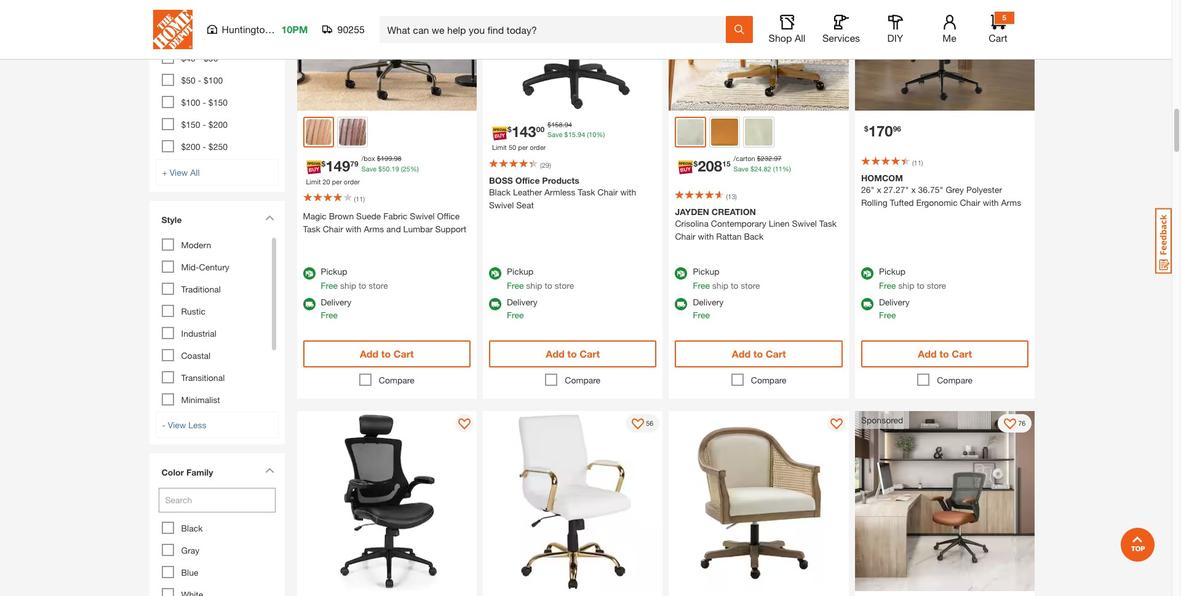 Task type: vqa. For each thing, say whether or not it's contained in the screenshot.
2nd open arrow icon from the left
no



Task type: describe. For each thing, give the bounding box(es) containing it.
( down /box $ 199 . 98 save $ 50 . 19 ( 25 %) limit 20 per order
[[354, 195, 356, 203]]

/box
[[362, 155, 375, 163]]

25
[[403, 165, 410, 173]]

blue
[[181, 568, 198, 578]]

add for available shipping image corresponding to (
[[732, 349, 751, 360]]

%) inside $ 158 . 94 save $ 15 . 94 ( 10 %) limit 50 per order
[[597, 131, 605, 139]]

modern
[[181, 240, 211, 250]]

price-range-upperBound telephone field
[[202, 21, 236, 45]]

1 horizontal spatial $100
[[204, 75, 223, 85]]

task inside magic brown suede fabric swivel office task chair with arms and lumbar support
[[303, 224, 320, 235]]

available for pickup image for 158
[[489, 268, 502, 280]]

seat
[[516, 200, 534, 210]]

feedback link image
[[1156, 208, 1172, 274]]

add for black leather armless task chair with swivel seat's available shipping image
[[546, 349, 565, 360]]

add to cart button for available shipping image corresponding to (
[[675, 341, 843, 368]]

56 button
[[626, 415, 660, 434]]

56
[[646, 420, 654, 428]]

2 x from the left
[[912, 185, 916, 195]]

add to cart button for black leather armless task chair with swivel seat's available shipping image
[[489, 341, 657, 368]]

available for pickup image for 208
[[675, 268, 688, 280]]

family
[[186, 467, 213, 478]]

76
[[1019, 420, 1026, 428]]

limit inside /box $ 199 . 98 save $ 50 . 19 ( 25 %) limit 20 per order
[[306, 178, 321, 186]]

10pm
[[282, 23, 308, 35]]

go
[[251, 26, 266, 40]]

polyester
[[967, 185, 1003, 195]]

$ right /box
[[377, 155, 381, 163]]

149
[[326, 158, 350, 175]]

- for $200
[[203, 141, 206, 152]]

order inside /box $ 199 . 98 save $ 50 . 19 ( 25 %) limit 20 per order
[[344, 178, 360, 186]]

11 inside /carton $ 232 . 97 save $ 24 . 82 ( 11 %)
[[775, 165, 783, 173]]

96
[[893, 124, 902, 133]]

50 inside /box $ 199 . 98 save $ 50 . 19 ( 25 %) limit 20 per order
[[382, 165, 390, 173]]

add to cart button for available shipping icon associated with (
[[303, 341, 471, 368]]

$100 - $150 link
[[181, 97, 228, 107]]

- for $40
[[198, 53, 201, 63]]

available shipping image for 26" x 27.27" x 36.75" grey polyester rolling tufted ergonomic chair with arms
[[862, 299, 874, 311]]

gray link
[[181, 546, 200, 556]]

black link
[[181, 523, 203, 534]]

caret icon image for style
[[265, 215, 274, 221]]

back
[[744, 232, 764, 242]]

free for available shipping image corresponding to (
[[693, 310, 710, 321]]

27.27"
[[884, 185, 909, 195]]

free for 208 available for pickup image
[[693, 281, 710, 291]]

less
[[188, 420, 207, 430]]

) up suede
[[363, 195, 365, 203]]

0 vertical spatial ( 11 )
[[913, 159, 923, 167]]

save for /carton $ 232 . 97 save $ 24 . 82 ( 11 %)
[[734, 165, 749, 173]]

$ down /carton in the top right of the page
[[751, 165, 755, 173]]

$100 - $150
[[181, 97, 228, 107]]

cart for add to cart button related to available shipping icon corresponding to 26" x 27.27" x 36.75" grey polyester rolling tufted ergonomic chair with arms
[[952, 349, 972, 360]]

jayden creation crisolina contemporary linen swivel task chair with rattan back
[[675, 207, 837, 242]]

ship for available shipping image corresponding to (
[[713, 281, 729, 291]]

( inside /box $ 199 . 98 save $ 50 . 19 ( 25 %) limit 20 per order
[[401, 165, 403, 173]]

support
[[435, 224, 467, 235]]

sponsored
[[862, 416, 904, 426]]

store for the 26" x 27.27" x 36.75" grey polyester rolling tufted ergonomic chair with arms image
[[927, 281, 947, 291]]

25 in. width big and tall brown faux leather task chair with adjustable height image
[[855, 412, 1035, 592]]

cyril ivory adjustable height task chair with rattan arms and 360-degree spin rolling caster wheels image
[[669, 412, 849, 592]]

park
[[273, 23, 293, 35]]

$150 - $200
[[181, 119, 228, 130]]

with for jayden creation crisolina contemporary linen swivel task chair with rattan back
[[698, 232, 714, 242]]

cart for black leather armless task chair with swivel seat's available shipping image add to cart button
[[580, 349, 600, 360]]

swivel inside jayden creation crisolina contemporary linen swivel task chair with rattan back
[[792, 219, 817, 229]]

add for available shipping icon associated with (
[[360, 349, 379, 360]]

- for $100
[[203, 97, 206, 107]]

minimalist
[[181, 395, 220, 405]]

0 vertical spatial $200
[[209, 119, 228, 130]]

$ right '00'
[[548, 121, 552, 129]]

$ 158 . 94 save $ 15 . 94 ( 10 %) limit 50 per order
[[492, 121, 605, 152]]

shop all
[[769, 32, 806, 44]]

linen
[[769, 219, 790, 229]]

%) for /carton $ 232 . 97 save $ 24 . 82 ( 11 %)
[[783, 165, 791, 173]]

free for 158 available for pickup icon
[[507, 281, 524, 291]]

me
[[943, 32, 957, 44]]

$ 149 79
[[322, 158, 359, 175]]

linen image
[[678, 119, 704, 146]]

fabric
[[383, 211, 408, 222]]

$ left 10
[[565, 131, 568, 139]]

$40
[[181, 53, 196, 63]]

with for boss office products black leather armless task chair with swivel seat
[[621, 187, 637, 198]]

huntington
[[222, 23, 271, 35]]

diy button
[[876, 15, 915, 44]]

suede
[[356, 211, 381, 222]]

go button
[[239, 21, 278, 46]]

ship for black leather armless task chair with swivel seat's available shipping image
[[526, 281, 543, 291]]

available for pickup image for 170
[[862, 268, 874, 280]]

1 vertical spatial ( 11 )
[[354, 195, 365, 203]]

( inside $ 158 . 94 save $ 15 . 94 ( 10 %) limit 50 per order
[[587, 131, 589, 139]]

crisolina contemporary linen swivel task chair with rattan back image
[[669, 0, 849, 111]]

- view less
[[162, 420, 207, 430]]

services
[[823, 32, 860, 44]]

products
[[542, 175, 580, 186]]

chair for jayden creation crisolina contemporary linen swivel task chair with rattan back
[[675, 232, 696, 242]]

- for $50
[[198, 75, 201, 85]]

crisolina
[[675, 219, 709, 229]]

pickup free ship to store for available for pickup image corresponding to 149
[[321, 267, 388, 291]]

brown image
[[306, 119, 332, 146]]

208
[[698, 158, 723, 175]]

$250
[[209, 141, 228, 152]]

add to cart for crisolina contemporary linen swivel task chair with rattan back image
[[732, 349, 786, 360]]

armless
[[545, 187, 576, 198]]

( inside /carton $ 232 . 97 save $ 24 . 82 ( 11 %)
[[773, 165, 775, 173]]

with for magic brown suede fabric swivel office task chair with arms and lumbar support
[[346, 224, 362, 235]]

1 vertical spatial $200
[[181, 141, 200, 152]]

limit inside $ 158 . 94 save $ 15 . 94 ( 10 %) limit 50 per order
[[492, 144, 507, 152]]

/carton $ 232 . 97 save $ 24 . 82 ( 11 %)
[[734, 155, 791, 173]]

save for /box $ 199 . 98 save $ 50 . 19 ( 25 %) limit 20 per order
[[362, 165, 377, 173]]

free for available shipping icon associated with (
[[321, 310, 338, 321]]

24
[[755, 165, 762, 173]]

grey
[[946, 185, 964, 195]]

homcom
[[862, 173, 903, 183]]

lumbar
[[403, 224, 433, 235]]

transitional
[[181, 373, 225, 383]]

shop all button
[[768, 15, 807, 44]]

rustic
[[181, 306, 205, 317]]

huntington park
[[222, 23, 293, 35]]

color family link
[[155, 460, 278, 488]]

15 inside $ 208 15
[[723, 159, 731, 169]]

$ inside "$ 149 79"
[[322, 159, 326, 169]]

36.75"
[[919, 185, 944, 195]]

/box $ 199 . 98 save $ 50 . 19 ( 25 %) limit 20 per order
[[306, 155, 419, 186]]

$40 - $50
[[181, 53, 218, 63]]

- inside "link"
[[162, 420, 166, 430]]

free for 170's available for pickup icon
[[879, 281, 896, 291]]

color family
[[162, 467, 213, 478]]

magic brown suede fabric swivel office task chair with arms and lumbar support image
[[297, 0, 477, 111]]

mid-century
[[181, 262, 229, 272]]

with inside the homcom 26" x 27.27" x 36.75" grey polyester rolling tufted ergonomic chair with arms
[[983, 198, 999, 208]]

magic
[[303, 211, 327, 222]]

delivery for crisolina contemporary linen swivel task chair with rattan back image
[[693, 298, 724, 308]]

+ view all link
[[155, 159, 278, 186]]

( 13 )
[[726, 193, 737, 201]]

) up 36.75"
[[922, 159, 923, 167]]

modern link
[[181, 240, 211, 250]]

79
[[350, 159, 359, 169]]

industrial link
[[181, 328, 217, 339]]

/carton
[[734, 155, 755, 163]]

2 display image from the left
[[831, 419, 843, 432]]

traditional
[[181, 284, 221, 294]]

leather
[[513, 187, 542, 198]]

50 inside $ 158 . 94 save $ 15 . 94 ( 10 %) limit 50 per order
[[509, 144, 516, 152]]

1 x from the left
[[877, 185, 882, 195]]

cart 5
[[989, 13, 1008, 44]]

beige image
[[746, 119, 773, 146]]

style
[[162, 214, 182, 225]]

order inside $ 158 . 94 save $ 15 . 94 ( 10 %) limit 50 per order
[[530, 144, 546, 152]]

minimalist link
[[181, 395, 220, 405]]

chair for magic brown suede fabric swivel office task chair with arms and lumbar support
[[323, 224, 343, 235]]

rustic link
[[181, 306, 205, 317]]

Search text field
[[158, 488, 275, 513]]

add to cart button for available shipping icon corresponding to 26" x 27.27" x 36.75" grey polyester rolling tufted ergonomic chair with arms
[[862, 341, 1029, 368]]

store for black leather armless task chair with swivel seat image
[[555, 281, 574, 291]]

century
[[199, 262, 229, 272]]



Task type: locate. For each thing, give the bounding box(es) containing it.
0 vertical spatial arms
[[1002, 198, 1022, 208]]

delivery for black leather armless task chair with swivel seat image
[[507, 298, 538, 308]]

3 add from the left
[[732, 349, 751, 360]]

homcom 26" x 27.27" x 36.75" grey polyester rolling tufted ergonomic chair with arms
[[862, 173, 1022, 208]]

1 available for pickup image from the left
[[489, 268, 502, 280]]

per down 143 at the left top of page
[[518, 144, 528, 152]]

1 horizontal spatial limit
[[492, 144, 507, 152]]

( 11 ) up 36.75"
[[913, 159, 923, 167]]

swivel inside boss office products black leather armless task chair with swivel seat
[[489, 200, 514, 210]]

magic brown suede fabric swivel office task chair with arms and lumbar support
[[303, 211, 467, 235]]

task inside boss office products black leather armless task chair with swivel seat
[[578, 187, 595, 198]]

swivel inside magic brown suede fabric swivel office task chair with arms and lumbar support
[[410, 211, 435, 222]]

1 horizontal spatial office
[[516, 175, 540, 186]]

11
[[914, 159, 922, 167], [775, 165, 783, 173], [356, 195, 363, 203]]

0 horizontal spatial 94
[[565, 121, 572, 129]]

15 left 10
[[568, 131, 576, 139]]

ship for available shipping icon associated with (
[[340, 281, 356, 291]]

0 horizontal spatial task
[[303, 224, 320, 235]]

0 vertical spatial limit
[[492, 144, 507, 152]]

per right 20
[[332, 178, 342, 186]]

compare for black leather armless task chair with swivel seat's available shipping image add to cart button
[[565, 376, 601, 386]]

2 display image from the left
[[1004, 419, 1017, 432]]

1 pickup from the left
[[321, 267, 347, 277]]

swivel right linen
[[792, 219, 817, 229]]

- for $150
[[203, 119, 206, 130]]

view inside + view all link
[[170, 167, 188, 178]]

$50 down $40
[[181, 75, 196, 85]]

0 vertical spatial $50
[[204, 53, 218, 63]]

2 add to cart button from the left
[[489, 341, 657, 368]]

0 vertical spatial 15
[[568, 131, 576, 139]]

1 display image from the left
[[458, 419, 471, 432]]

caret icon image for color family
[[265, 468, 274, 474]]

( right '00'
[[587, 131, 589, 139]]

view left less
[[168, 420, 186, 430]]

view
[[170, 167, 188, 178], [168, 420, 186, 430]]

with inside boss office products black leather armless task chair with swivel seat
[[621, 187, 637, 198]]

delivery
[[321, 298, 352, 308], [507, 298, 538, 308], [693, 298, 724, 308], [879, 298, 910, 308]]

chair right armless
[[598, 187, 618, 198]]

2 ship from the left
[[526, 281, 543, 291]]

$ left '00'
[[508, 125, 512, 134]]

( up the homcom 26" x 27.27" x 36.75" grey polyester rolling tufted ergonomic chair with arms
[[913, 159, 914, 167]]

rolling
[[862, 198, 888, 208]]

shop
[[769, 32, 792, 44]]

add to cart button
[[303, 341, 471, 368], [489, 341, 657, 368], [675, 341, 843, 368], [862, 341, 1029, 368]]

cart for add to cart button associated with available shipping image corresponding to (
[[766, 349, 786, 360]]

143
[[512, 123, 536, 141]]

0 horizontal spatial available shipping image
[[303, 299, 315, 311]]

delivery free for black leather armless task chair with swivel seat image
[[507, 298, 538, 321]]

1 horizontal spatial arms
[[1002, 198, 1022, 208]]

158
[[552, 121, 563, 129]]

0 horizontal spatial swivel
[[410, 211, 435, 222]]

0 horizontal spatial display image
[[632, 419, 644, 432]]

$ down 199
[[379, 165, 382, 173]]

display image
[[458, 419, 471, 432], [1004, 419, 1017, 432]]

4 add from the left
[[918, 349, 937, 360]]

black up gray link
[[181, 523, 203, 534]]

1 horizontal spatial 94
[[578, 131, 585, 139]]

transitional link
[[181, 373, 225, 383]]

$200 - $250 link
[[181, 141, 228, 152]]

available shipping image for (
[[303, 299, 315, 311]]

chair inside boss office products black leather armless task chair with swivel seat
[[598, 187, 618, 198]]

tufted
[[890, 198, 914, 208]]

1 vertical spatial limit
[[306, 178, 321, 186]]

2 store from the left
[[555, 281, 574, 291]]

ship
[[340, 281, 356, 291], [526, 281, 543, 291], [713, 281, 729, 291], [899, 281, 915, 291]]

2 add from the left
[[546, 349, 565, 360]]

office up support
[[437, 211, 460, 222]]

add to cart
[[360, 349, 414, 360], [546, 349, 600, 360], [732, 349, 786, 360], [918, 349, 972, 360]]

compare for add to cart button associated with available shipping icon associated with (
[[379, 376, 415, 386]]

ship for available shipping icon corresponding to 26" x 27.27" x 36.75" grey polyester rolling tufted ergonomic chair with arms
[[899, 281, 915, 291]]

pickup free ship to store for 158 available for pickup icon
[[507, 267, 574, 291]]

97
[[774, 155, 782, 163]]

task for crisolina contemporary linen swivel task chair with rattan back
[[820, 219, 837, 229]]

1 horizontal spatial swivel
[[489, 200, 514, 210]]

all down $200 - $250 link
[[190, 167, 200, 178]]

1 horizontal spatial %)
[[597, 131, 605, 139]]

1 horizontal spatial 50
[[509, 144, 516, 152]]

( 11 ) up suede
[[354, 195, 365, 203]]

0 horizontal spatial office
[[437, 211, 460, 222]]

all
[[795, 32, 806, 44], [190, 167, 200, 178]]

%) right the 82
[[783, 165, 791, 173]]

gray
[[181, 546, 200, 556]]

%) right 19 on the left
[[410, 165, 419, 173]]

2 horizontal spatial task
[[820, 219, 837, 229]]

1 add to cart button from the left
[[303, 341, 471, 368]]

1 delivery from the left
[[321, 298, 352, 308]]

$100 down the "$50 - $100"
[[181, 97, 200, 107]]

0 horizontal spatial 11
[[356, 195, 363, 203]]

contemporary
[[711, 219, 767, 229]]

chair down crisolina
[[675, 232, 696, 242]]

delivery free for the 26" x 27.27" x 36.75" grey polyester rolling tufted ergonomic chair with arms image
[[879, 298, 910, 321]]

available for pickup image
[[303, 268, 315, 280], [675, 268, 688, 280]]

x left 36.75"
[[912, 185, 916, 195]]

3 ship from the left
[[713, 281, 729, 291]]

available for pickup image
[[489, 268, 502, 280], [862, 268, 874, 280]]

delivery free
[[321, 298, 352, 321], [507, 298, 538, 321], [693, 298, 724, 321], [879, 298, 910, 321]]

1 vertical spatial 50
[[382, 165, 390, 173]]

1 vertical spatial view
[[168, 420, 186, 430]]

0 horizontal spatial available for pickup image
[[303, 268, 315, 280]]

2 add to cart from the left
[[546, 349, 600, 360]]

1 available for pickup image from the left
[[303, 268, 315, 280]]

1 horizontal spatial task
[[578, 187, 595, 198]]

0 vertical spatial all
[[795, 32, 806, 44]]

199
[[381, 155, 392, 163]]

save inside $ 158 . 94 save $ 15 . 94 ( 10 %) limit 50 per order
[[548, 131, 563, 139]]

caret icon image up search "text box"
[[265, 468, 274, 474]]

4 delivery free from the left
[[879, 298, 910, 321]]

15 left /carton in the top right of the page
[[723, 159, 731, 169]]

arms inside the homcom 26" x 27.27" x 36.75" grey polyester rolling tufted ergonomic chair with arms
[[1002, 198, 1022, 208]]

chair for boss office products black leather armless task chair with swivel seat
[[598, 187, 618, 198]]

0 horizontal spatial 15
[[568, 131, 576, 139]]

1 horizontal spatial $200
[[209, 119, 228, 130]]

task for black leather armless task chair with swivel seat
[[578, 187, 595, 198]]

+ view all
[[162, 167, 200, 178]]

50 down 143 at the left top of page
[[509, 144, 516, 152]]

- up $200 - $250 at the top
[[203, 119, 206, 130]]

limit left 20
[[306, 178, 321, 186]]

pickup for crisolina contemporary linen swivel task chair with rattan back image
[[693, 267, 720, 277]]

4 add to cart button from the left
[[862, 341, 1029, 368]]

1 horizontal spatial 15
[[723, 159, 731, 169]]

traditional link
[[181, 284, 221, 294]]

pickup for black leather armless task chair with swivel seat image
[[507, 267, 534, 277]]

1 horizontal spatial ( 11 )
[[913, 159, 923, 167]]

and
[[387, 224, 401, 235]]

delivery free for crisolina contemporary linen swivel task chair with rattan back image
[[693, 298, 724, 321]]

2 horizontal spatial swivel
[[792, 219, 817, 229]]

4 store from the left
[[927, 281, 947, 291]]

4 add to cart from the left
[[918, 349, 972, 360]]

black leather armless task chair with swivel seat image
[[483, 0, 663, 111]]

2 horizontal spatial %)
[[783, 165, 791, 173]]

delivery for magic brown suede fabric swivel office task chair with arms and lumbar support image
[[321, 298, 352, 308]]

( right the 82
[[773, 165, 775, 173]]

save down /box
[[362, 165, 377, 173]]

4 pickup from the left
[[879, 267, 906, 277]]

1 vertical spatial $50
[[181, 75, 196, 85]]

view right +
[[170, 167, 188, 178]]

display image
[[632, 419, 644, 432], [831, 419, 843, 432]]

0 horizontal spatial per
[[332, 178, 342, 186]]

0 horizontal spatial $150
[[181, 119, 200, 130]]

1 horizontal spatial available shipping image
[[675, 299, 688, 311]]

15 inside $ 158 . 94 save $ 15 . 94 ( 10 %) limit 50 per order
[[568, 131, 576, 139]]

with inside magic brown suede fabric swivel office task chair with arms and lumbar support
[[346, 224, 362, 235]]

$ 208 15
[[694, 158, 731, 175]]

%) for /box $ 199 . 98 save $ 50 . 19 ( 25 %) limit 20 per order
[[410, 165, 419, 173]]

2 caret icon image from the top
[[265, 468, 274, 474]]

limit
[[492, 144, 507, 152], [306, 178, 321, 186]]

add to cart for the 26" x 27.27" x 36.75" grey polyester rolling tufted ergonomic chair with arms image
[[918, 349, 972, 360]]

free for available for pickup image corresponding to 149
[[321, 281, 338, 291]]

3 pickup free ship to store from the left
[[693, 267, 760, 291]]

0 horizontal spatial $50
[[181, 75, 196, 85]]

available shipping image
[[303, 299, 315, 311], [862, 299, 874, 311]]

$100 up $100 - $150
[[204, 75, 223, 85]]

pickup free ship to store for 208 available for pickup image
[[693, 267, 760, 291]]

1 caret icon image from the top
[[265, 215, 274, 221]]

2 delivery free from the left
[[507, 298, 538, 321]]

add
[[360, 349, 379, 360], [546, 349, 565, 360], [732, 349, 751, 360], [918, 349, 937, 360]]

per inside $ 158 . 94 save $ 15 . 94 ( 10 %) limit 50 per order
[[518, 144, 528, 152]]

50
[[509, 144, 516, 152], [382, 165, 390, 173]]

( down $ 158 . 94 save $ 15 . 94 ( 10 %) limit 50 per order
[[540, 161, 542, 169]]

free
[[321, 281, 338, 291], [507, 281, 524, 291], [693, 281, 710, 291], [879, 281, 896, 291], [321, 310, 338, 321], [507, 310, 524, 321], [693, 310, 710, 321], [879, 310, 896, 321]]

$150 - $200 link
[[181, 119, 228, 130]]

0 horizontal spatial limit
[[306, 178, 321, 186]]

delivery for the 26" x 27.27" x 36.75" grey polyester rolling tufted ergonomic chair with arms image
[[879, 298, 910, 308]]

3 add to cart button from the left
[[675, 341, 843, 368]]

%) inside /carton $ 232 . 97 save $ 24 . 82 ( 11 %)
[[783, 165, 791, 173]]

2 available shipping image from the left
[[862, 299, 874, 311]]

1 vertical spatial black
[[181, 523, 203, 534]]

chair inside jayden creation crisolina contemporary linen swivel task chair with rattan back
[[675, 232, 696, 242]]

1 horizontal spatial save
[[548, 131, 563, 139]]

task down magic
[[303, 224, 320, 235]]

15
[[568, 131, 576, 139], [723, 159, 731, 169]]

industrial
[[181, 328, 217, 339]]

4 compare from the left
[[937, 376, 973, 386]]

available for pickup image for 149
[[303, 268, 315, 280]]

$150 up $200 - $250 at the top
[[181, 119, 200, 130]]

$150
[[209, 97, 228, 107], [181, 119, 200, 130]]

arms inside magic brown suede fabric swivel office task chair with arms and lumbar support
[[364, 224, 384, 235]]

0 horizontal spatial all
[[190, 167, 200, 178]]

%) right '00'
[[597, 131, 605, 139]]

available shipping image for (
[[675, 299, 688, 311]]

1 vertical spatial per
[[332, 178, 342, 186]]

4 delivery from the left
[[879, 298, 910, 308]]

creation
[[712, 207, 756, 218]]

save down 158
[[548, 131, 563, 139]]

4 ship from the left
[[899, 281, 915, 291]]

20
[[323, 178, 330, 186]]

delivery free for magic brown suede fabric swivel office task chair with arms and lumbar support image
[[321, 298, 352, 321]]

0 horizontal spatial $200
[[181, 141, 200, 152]]

94 left 10
[[578, 131, 585, 139]]

3 compare from the left
[[751, 376, 787, 386]]

19
[[392, 165, 399, 173]]

76 button
[[998, 415, 1032, 434]]

1 horizontal spatial all
[[795, 32, 806, 44]]

available shipping image
[[489, 299, 502, 311], [675, 299, 688, 311]]

diy
[[888, 32, 904, 44]]

office inside magic brown suede fabric swivel office task chair with arms and lumbar support
[[437, 211, 460, 222]]

store for crisolina contemporary linen swivel task chair with rattan back image
[[741, 281, 760, 291]]

- view less link
[[155, 412, 278, 438]]

1 delivery free from the left
[[321, 298, 352, 321]]

2 compare from the left
[[565, 376, 601, 386]]

per
[[518, 144, 528, 152], [332, 178, 342, 186]]

swivel
[[489, 200, 514, 210], [410, 211, 435, 222], [792, 219, 817, 229]]

26"
[[862, 185, 875, 195]]

11 up suede
[[356, 195, 363, 203]]

caret icon image inside style link
[[265, 215, 274, 221]]

1 horizontal spatial $150
[[209, 97, 228, 107]]

arms down suede
[[364, 224, 384, 235]]

display image inside 76 dropdown button
[[1004, 419, 1017, 432]]

$ down the linen image
[[694, 159, 698, 169]]

price-range-lowerBound telephone field
[[155, 21, 189, 45]]

dark brown image
[[339, 119, 366, 146]]

0 vertical spatial per
[[518, 144, 528, 152]]

0 horizontal spatial 50
[[382, 165, 390, 173]]

+
[[162, 167, 167, 178]]

1 add from the left
[[360, 349, 379, 360]]

per inside /box $ 199 . 98 save $ 50 . 19 ( 25 %) limit 20 per order
[[332, 178, 342, 186]]

1 vertical spatial caret icon image
[[265, 468, 274, 474]]

$ inside $ 143 00
[[508, 125, 512, 134]]

) up creation
[[736, 193, 737, 201]]

0 vertical spatial view
[[170, 167, 188, 178]]

1 horizontal spatial order
[[530, 144, 546, 152]]

save inside /box $ 199 . 98 save $ 50 . 19 ( 25 %) limit 20 per order
[[362, 165, 377, 173]]

1 horizontal spatial display image
[[1004, 419, 1017, 432]]

free for black leather armless task chair with swivel seat's available shipping image
[[507, 310, 524, 321]]

0 horizontal spatial save
[[362, 165, 377, 173]]

2 available for pickup image from the left
[[675, 268, 688, 280]]

2 available for pickup image from the left
[[862, 268, 874, 280]]

0 horizontal spatial order
[[344, 178, 360, 186]]

with inside jayden creation crisolina contemporary linen swivel task chair with rattan back
[[698, 232, 714, 242]]

mid-century link
[[181, 262, 229, 272]]

limit up boss
[[492, 144, 507, 152]]

1 available shipping image from the left
[[489, 299, 502, 311]]

yellow image
[[711, 119, 739, 146]]

$ left 96
[[865, 124, 869, 133]]

the home depot logo image
[[153, 10, 192, 49]]

- left less
[[162, 420, 166, 430]]

- down $40 - $50 on the left top
[[198, 75, 201, 85]]

brown
[[329, 211, 354, 222]]

2 pickup from the left
[[507, 267, 534, 277]]

26" x 27.27" x 36.75" grey polyester rolling tufted ergonomic chair with arms image
[[855, 0, 1035, 111]]

black leather mesh back adjustable swivel office chair image
[[297, 412, 477, 592]]

0 vertical spatial $100
[[204, 75, 223, 85]]

view for +
[[170, 167, 188, 178]]

11 down 97
[[775, 165, 783, 173]]

0 horizontal spatial ( 11 )
[[354, 195, 365, 203]]

office inside boss office products black leather armless task chair with swivel seat
[[516, 175, 540, 186]]

$ inside $ 170 96
[[865, 124, 869, 133]]

5
[[1003, 13, 1007, 22]]

1 vertical spatial $150
[[181, 119, 200, 130]]

display image left 56
[[632, 419, 644, 432]]

office
[[516, 175, 540, 186], [437, 211, 460, 222]]

compare for add to cart button related to available shipping icon corresponding to 26" x 27.27" x 36.75" grey polyester rolling tufted ergonomic chair with arms
[[937, 376, 973, 386]]

$200 up $250
[[209, 119, 228, 130]]

$200 down '$150 - $200' "link"
[[181, 141, 200, 152]]

( right 19 on the left
[[401, 165, 403, 173]]

1 pickup free ship to store from the left
[[321, 267, 388, 291]]

whitney mid-back faux leather swivel ergonomic office chair in white/gold frame with arms image
[[483, 412, 663, 592]]

) up products
[[549, 161, 551, 169]]

mid-
[[181, 262, 199, 272]]

task
[[578, 187, 595, 198], [820, 219, 837, 229], [303, 224, 320, 235]]

swivel left 'seat'
[[489, 200, 514, 210]]

1 horizontal spatial 11
[[775, 165, 783, 173]]

2 pickup free ship to store from the left
[[507, 267, 574, 291]]

display image left the sponsored
[[831, 419, 843, 432]]

1 horizontal spatial per
[[518, 144, 528, 152]]

order down 79
[[344, 178, 360, 186]]

( 29 )
[[540, 161, 551, 169]]

black inside boss office products black leather armless task chair with swivel seat
[[489, 187, 511, 198]]

all right shop
[[795, 32, 806, 44]]

0 horizontal spatial $100
[[181, 97, 200, 107]]

pickup free ship to store for 170's available for pickup icon
[[879, 267, 947, 291]]

save inside /carton $ 232 . 97 save $ 24 . 82 ( 11 %)
[[734, 165, 749, 173]]

add for available shipping icon corresponding to 26" x 27.27" x 36.75" grey polyester rolling tufted ergonomic chair with arms
[[918, 349, 937, 360]]

2 available shipping image from the left
[[675, 299, 688, 311]]

$50 right $40
[[204, 53, 218, 63]]

0 horizontal spatial display image
[[458, 419, 471, 432]]

$150 up '$150 - $200' "link"
[[209, 97, 228, 107]]

$ up 20
[[322, 159, 326, 169]]

90255 button
[[323, 23, 365, 36]]

add to cart for black leather armless task chair with swivel seat image
[[546, 349, 600, 360]]

- up '$150 - $200' "link"
[[203, 97, 206, 107]]

1 horizontal spatial available for pickup image
[[675, 268, 688, 280]]

2 horizontal spatial save
[[734, 165, 749, 173]]

chair down the brown
[[323, 224, 343, 235]]

11 up 36.75"
[[914, 159, 922, 167]]

0 vertical spatial 94
[[565, 121, 572, 129]]

pickup for magic brown suede fabric swivel office task chair with arms and lumbar support image
[[321, 267, 347, 277]]

3 add to cart from the left
[[732, 349, 786, 360]]

chair inside the homcom 26" x 27.27" x 36.75" grey polyester rolling tufted ergonomic chair with arms
[[960, 198, 981, 208]]

1 horizontal spatial black
[[489, 187, 511, 198]]

order down '00'
[[530, 144, 546, 152]]

$200 - $250
[[181, 141, 228, 152]]

$ up 24
[[757, 155, 761, 163]]

90255
[[338, 23, 365, 35]]

%) inside /box $ 199 . 98 save $ 50 . 19 ( 25 %) limit 20 per order
[[410, 165, 419, 173]]

free for available shipping icon corresponding to 26" x 27.27" x 36.75" grey polyester rolling tufted ergonomic chair with arms
[[879, 310, 896, 321]]

x right 26"
[[877, 185, 882, 195]]

1 horizontal spatial x
[[912, 185, 916, 195]]

3 store from the left
[[741, 281, 760, 291]]

1 available shipping image from the left
[[303, 299, 315, 311]]

What can we help you find today? search field
[[387, 17, 725, 42]]

task inside jayden creation crisolina contemporary linen swivel task chair with rattan back
[[820, 219, 837, 229]]

magic brown suede fabric swivel office task chair with arms and lumbar support link
[[303, 210, 471, 236]]

1 vertical spatial $100
[[181, 97, 200, 107]]

82
[[764, 165, 772, 173]]

caret icon image
[[265, 215, 274, 221], [265, 468, 274, 474]]

pickup for the 26" x 27.27" x 36.75" grey polyester rolling tufted ergonomic chair with arms image
[[879, 267, 906, 277]]

1 vertical spatial all
[[190, 167, 200, 178]]

1 vertical spatial order
[[344, 178, 360, 186]]

style link
[[155, 207, 278, 235]]

task right armless
[[578, 187, 595, 198]]

boss office products black leather armless task chair with swivel seat
[[489, 175, 637, 210]]

$ inside $ 208 15
[[694, 159, 698, 169]]

chair inside magic brown suede fabric swivel office task chair with arms and lumbar support
[[323, 224, 343, 235]]

cart for add to cart button associated with available shipping icon associated with (
[[394, 349, 414, 360]]

00
[[536, 125, 545, 134]]

1 store from the left
[[369, 281, 388, 291]]

available for pickup image down crisolina
[[675, 268, 688, 280]]

( 11 )
[[913, 159, 923, 167], [354, 195, 365, 203]]

chair down polyester
[[960, 198, 981, 208]]

compare for add to cart button associated with available shipping image corresponding to (
[[751, 376, 787, 386]]

office up leather
[[516, 175, 540, 186]]

- left $250
[[203, 141, 206, 152]]

black down boss
[[489, 187, 511, 198]]

3 delivery free from the left
[[693, 298, 724, 321]]

1 horizontal spatial $50
[[204, 53, 218, 63]]

50 left 19 on the left
[[382, 165, 390, 173]]

all inside 'button'
[[795, 32, 806, 44]]

0 vertical spatial $150
[[209, 97, 228, 107]]

0 vertical spatial order
[[530, 144, 546, 152]]

1 display image from the left
[[632, 419, 644, 432]]

add to cart for magic brown suede fabric swivel office task chair with arms and lumbar support image
[[360, 349, 414, 360]]

- right $40
[[198, 53, 201, 63]]

0 horizontal spatial x
[[877, 185, 882, 195]]

task right linen
[[820, 219, 837, 229]]

1 add to cart from the left
[[360, 349, 414, 360]]

0 horizontal spatial %)
[[410, 165, 419, 173]]

rattan
[[717, 232, 742, 242]]

3 pickup from the left
[[693, 267, 720, 277]]

1 horizontal spatial available shipping image
[[862, 299, 874, 311]]

jayden
[[675, 207, 710, 218]]

view for -
[[168, 420, 186, 430]]

coastal
[[181, 350, 211, 361]]

black
[[489, 187, 511, 198], [181, 523, 203, 534]]

0 vertical spatial 50
[[509, 144, 516, 152]]

$50 - $100 link
[[181, 75, 223, 85]]

2 delivery from the left
[[507, 298, 538, 308]]

services button
[[822, 15, 861, 44]]

store for magic brown suede fabric swivel office task chair with arms and lumbar support image
[[369, 281, 388, 291]]

save down /carton in the top right of the page
[[734, 165, 749, 173]]

0 horizontal spatial black
[[181, 523, 203, 534]]

2 horizontal spatial 11
[[914, 159, 922, 167]]

4 pickup free ship to store from the left
[[879, 267, 947, 291]]

ergonomic
[[917, 198, 958, 208]]

1 compare from the left
[[379, 376, 415, 386]]

1 horizontal spatial available for pickup image
[[862, 268, 874, 280]]

view inside the - view less "link"
[[168, 420, 186, 430]]

1 horizontal spatial display image
[[831, 419, 843, 432]]

.
[[563, 121, 565, 129], [576, 131, 578, 139], [392, 155, 394, 163], [772, 155, 774, 163], [390, 165, 392, 173], [762, 165, 764, 173]]

caret icon image left magic
[[265, 215, 274, 221]]

1 vertical spatial 15
[[723, 159, 731, 169]]

arms down polyester
[[1002, 198, 1022, 208]]

blue link
[[181, 568, 198, 578]]

display image inside 56 dropdown button
[[632, 419, 644, 432]]

1 vertical spatial arms
[[364, 224, 384, 235]]

3 delivery from the left
[[693, 298, 724, 308]]

$ 143 00
[[508, 123, 545, 141]]

1 ship from the left
[[340, 281, 356, 291]]

0 horizontal spatial available shipping image
[[489, 299, 502, 311]]

( up creation
[[726, 193, 728, 201]]

0 vertical spatial black
[[489, 187, 511, 198]]

available shipping image for black leather armless task chair with swivel seat
[[489, 299, 502, 311]]

)
[[922, 159, 923, 167], [549, 161, 551, 169], [736, 193, 737, 201], [363, 195, 365, 203]]

0 vertical spatial office
[[516, 175, 540, 186]]

swivel up lumbar
[[410, 211, 435, 222]]

0 horizontal spatial arms
[[364, 224, 384, 235]]

caret icon image inside color family link
[[265, 468, 274, 474]]

94 right 158
[[565, 121, 572, 129]]

0 vertical spatial caret icon image
[[265, 215, 274, 221]]

0 horizontal spatial available for pickup image
[[489, 268, 502, 280]]

1 vertical spatial 94
[[578, 131, 585, 139]]

1 vertical spatial office
[[437, 211, 460, 222]]

available for pickup image down magic
[[303, 268, 315, 280]]



